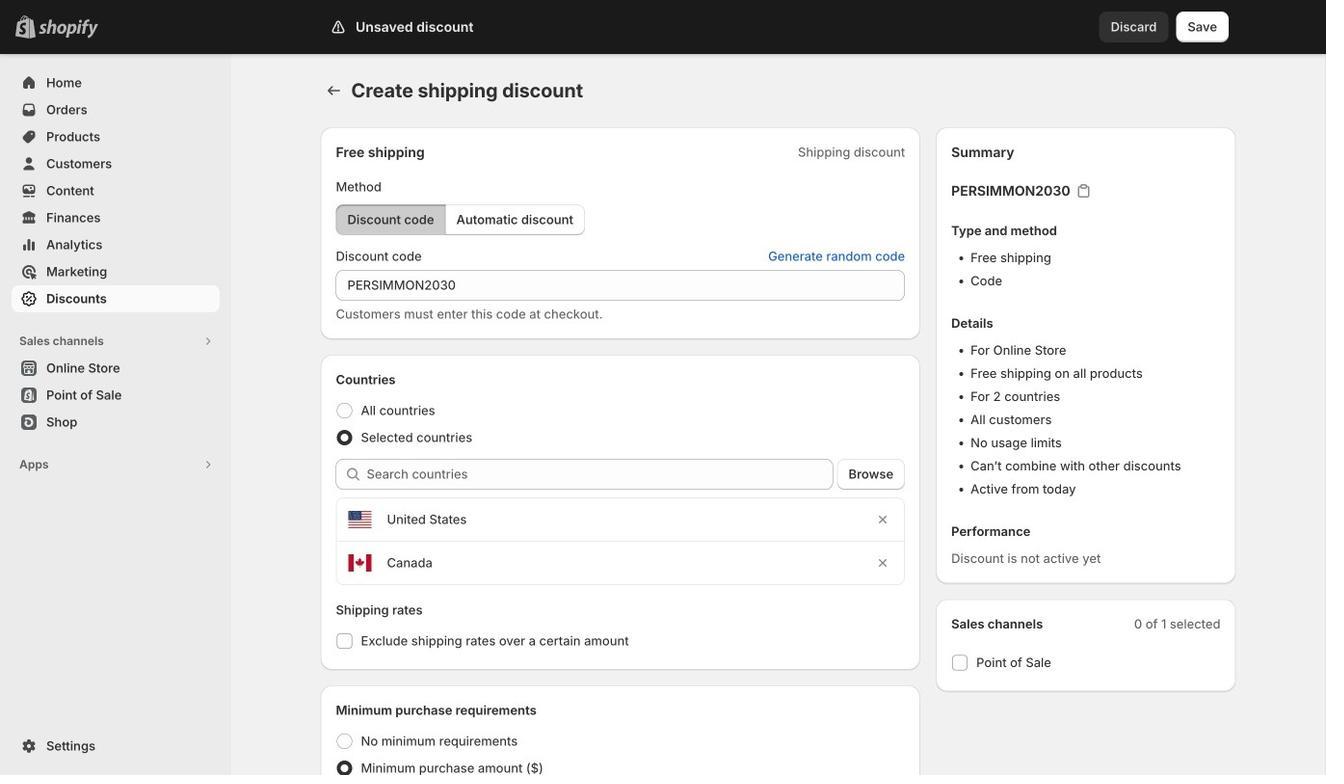 Task type: locate. For each thing, give the bounding box(es) containing it.
None text field
[[336, 270, 906, 301]]

Search countries text field
[[367, 459, 834, 490]]



Task type: describe. For each thing, give the bounding box(es) containing it.
shopify image
[[39, 19, 98, 38]]



Task type: vqa. For each thing, say whether or not it's contained in the screenshot.
SHOPIFY "image" at top
yes



